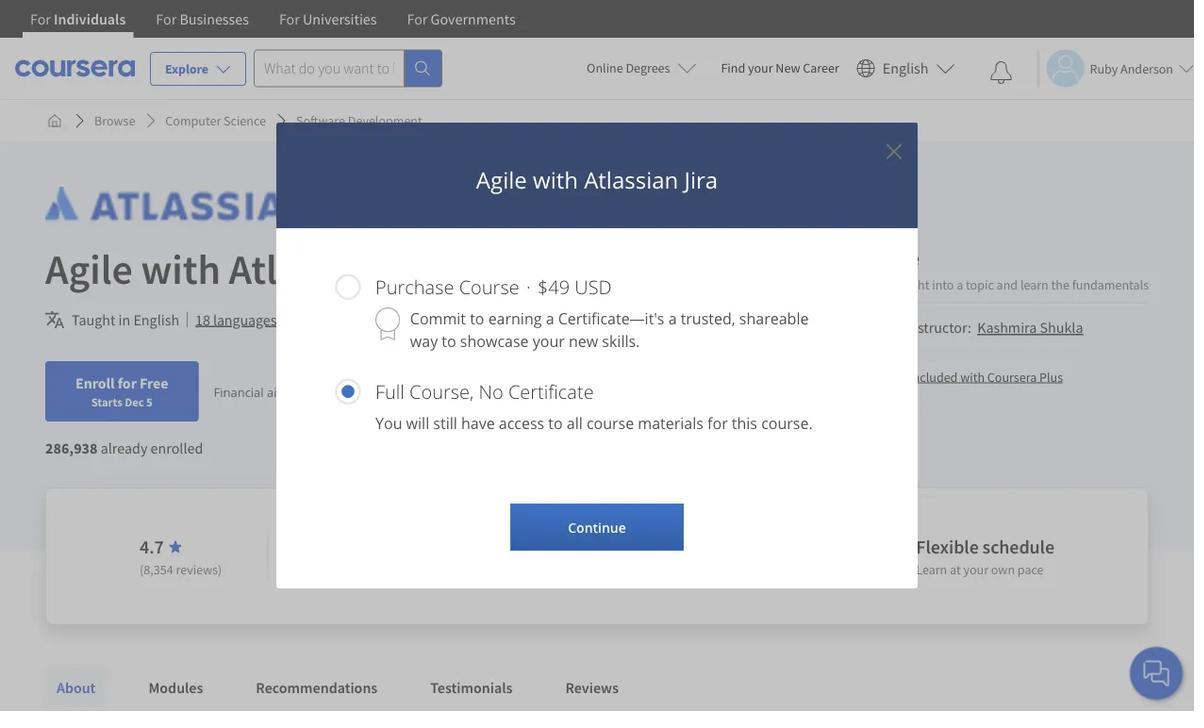 Task type: describe. For each thing, give the bounding box(es) containing it.
trusted,
[[681, 309, 736, 329]]

0 vertical spatial jira
[[685, 165, 718, 195]]

for universities
[[279, 9, 377, 28]]

find your new career
[[721, 59, 840, 76]]

week
[[704, 561, 733, 578]]

taught
[[72, 310, 115, 329]]

and
[[997, 276, 1018, 293]]

chat with us image
[[1142, 659, 1172, 689]]

286,938 already enrolled
[[45, 439, 203, 458]]

translated
[[516, 310, 580, 329]]

some
[[352, 310, 388, 329]]

banner navigation
[[15, 0, 531, 38]]

18 languages available
[[195, 310, 336, 329]]

your inside the flexible schedule learn at your own pace
[[964, 561, 989, 578]]

4.7
[[140, 536, 164, 559]]

skills.
[[602, 331, 640, 352]]

you
[[376, 413, 402, 434]]

in
[[118, 310, 130, 329]]

certificate—it's
[[558, 309, 665, 329]]

0 horizontal spatial atlassian
[[229, 243, 390, 295]]

taught in english
[[72, 310, 179, 329]]

find
[[721, 59, 746, 76]]

starts
[[91, 394, 122, 410]]

286,938
[[45, 439, 98, 458]]

12
[[657, 536, 676, 559]]

weeks
[[601, 561, 635, 578]]

pace
[[1018, 561, 1044, 578]]

recommendations
[[256, 678, 378, 697]]

(8,354 reviews)
[[140, 561, 222, 578]]

purchase course · $49 usd
[[376, 274, 612, 300]]

testimonials link
[[419, 667, 524, 709]]

✕
[[886, 135, 903, 166]]

1 vertical spatial hours
[[661, 561, 692, 578]]

usd
[[575, 274, 612, 300]]

science
[[224, 112, 266, 129]]

enrolled
[[151, 439, 203, 458]]

show notifications image
[[990, 61, 1013, 84]]

languages
[[213, 310, 277, 329]]

own
[[992, 561, 1015, 578]]

financial aid available
[[214, 383, 338, 400]]

0 vertical spatial hours
[[680, 536, 726, 559]]

for individuals
[[30, 9, 126, 28]]

not
[[473, 310, 494, 329]]

fundamentals
[[1073, 276, 1149, 293]]

software
[[296, 112, 345, 129]]

course inside course gain insight into a topic and learn the fundamentals
[[864, 246, 920, 270]]

for businesses
[[156, 9, 249, 28]]

this
[[732, 413, 758, 434]]

be
[[497, 310, 513, 329]]

$49
[[538, 274, 570, 300]]

english inside button
[[883, 59, 929, 78]]

continue
[[568, 519, 626, 536]]

0 horizontal spatial jira
[[398, 243, 465, 295]]

software development link
[[289, 104, 430, 138]]

home image
[[47, 113, 62, 128]]

flexible schedule learn at your own pace
[[917, 536, 1055, 578]]

shukla
[[1040, 318, 1084, 337]]

18
[[195, 310, 210, 329]]

no
[[479, 378, 504, 404]]

for governments
[[407, 9, 516, 28]]

commit
[[410, 309, 466, 329]]

(8,354
[[140, 561, 173, 578]]

for for governments
[[407, 9, 428, 28]]

a inside course gain insight into a topic and learn the fundamentals
[[957, 276, 964, 293]]

at inside the flexible schedule learn at your own pace
[[950, 561, 961, 578]]

dec
[[125, 394, 144, 410]]

to inside full course, no certificate you will still have access to all course materials for this course.
[[549, 413, 563, 434]]

for for businesses
[[156, 9, 177, 28]]

about
[[57, 678, 96, 697]]

reviews
[[566, 678, 619, 697]]

full course, no certificate you will still have access to all course materials for this course.
[[376, 378, 813, 434]]

universities
[[303, 9, 377, 28]]

earning
[[488, 309, 542, 329]]

purchase
[[376, 274, 454, 300]]

instructor:
[[906, 318, 972, 337]]

browse
[[94, 112, 135, 129]]

0 horizontal spatial course
[[459, 274, 520, 300]]

3
[[592, 561, 598, 578]]

1 vertical spatial with
[[141, 243, 221, 295]]

with inside included with coursera plus link
[[961, 368, 985, 385]]

flexible
[[917, 536, 979, 559]]

software development
[[296, 112, 423, 129]]

4
[[652, 561, 658, 578]]

find your new career link
[[712, 57, 849, 80]]



Task type: vqa. For each thing, say whether or not it's contained in the screenshot.
For Universities
yes



Task type: locate. For each thing, give the bounding box(es) containing it.
course up gain
[[864, 246, 920, 270]]

1 horizontal spatial atlassian
[[584, 165, 679, 195]]

available for financial aid available
[[288, 383, 338, 400]]

career
[[803, 59, 840, 76]]

english
[[883, 59, 929, 78], [133, 310, 179, 329]]

1 horizontal spatial your
[[748, 59, 773, 76]]

to up week
[[730, 536, 746, 559]]

available left some
[[280, 310, 336, 329]]

materials
[[638, 413, 704, 434]]

1 vertical spatial for
[[708, 413, 728, 434]]

full
[[376, 378, 405, 404]]

about link
[[45, 667, 107, 709]]

1 horizontal spatial agile with atlassian jira
[[476, 165, 718, 195]]

at right learn
[[950, 561, 961, 578]]

kashmira
[[978, 318, 1037, 337]]

available right aid
[[288, 383, 338, 400]]

1 vertical spatial english
[[133, 310, 179, 329]]

for left the businesses
[[156, 9, 177, 28]]

1 for from the left
[[30, 9, 51, 28]]

0 horizontal spatial agile with atlassian jira
[[45, 243, 465, 295]]

1 vertical spatial jira
[[398, 243, 465, 295]]

all
[[567, 413, 583, 434]]

for inside enroll for free starts dec 5
[[118, 374, 137, 393]]

included
[[910, 368, 958, 385]]

atlassian image
[[45, 187, 517, 229]]

english up ✕
[[883, 59, 929, 78]]

0 horizontal spatial with
[[141, 243, 221, 295]]

included with coursera plus link
[[910, 368, 1064, 386]]

with
[[533, 165, 578, 195], [141, 243, 221, 295], [961, 368, 985, 385]]

enroll
[[75, 374, 115, 393]]

for left governments
[[407, 9, 428, 28]]

0 horizontal spatial for
[[118, 374, 137, 393]]

to inside approx. 12 hours to complete 3 weeks at 4 hours a week
[[730, 536, 746, 559]]

content
[[391, 310, 440, 329]]

course,
[[410, 378, 474, 404]]

approx.
[[592, 536, 654, 559]]

·
[[526, 274, 531, 300]]

enroll for free starts dec 5
[[75, 374, 168, 410]]

hours up week
[[680, 536, 726, 559]]

a down $49
[[546, 309, 554, 329]]

1 vertical spatial available
[[288, 383, 338, 400]]

computer science link
[[158, 104, 274, 138]]

course
[[864, 246, 920, 270], [459, 274, 520, 300]]

2 at from the left
[[950, 561, 961, 578]]

coursera image
[[15, 53, 135, 83]]

your left own
[[964, 561, 989, 578]]

course up not
[[459, 274, 520, 300]]

approx. 12 hours to complete 3 weeks at 4 hours a week
[[592, 536, 825, 578]]

learn
[[1021, 276, 1049, 293]]

0 vertical spatial for
[[118, 374, 137, 393]]

0 horizontal spatial your
[[533, 331, 565, 352]]

available
[[280, 310, 336, 329], [288, 383, 338, 400]]

1 horizontal spatial with
[[533, 165, 578, 195]]

available for 18 languages available
[[280, 310, 336, 329]]

at left "4"
[[638, 561, 649, 578]]

financial
[[214, 383, 264, 400]]

browse link
[[87, 104, 143, 138]]

agile with atlassian jira
[[476, 165, 718, 195], [45, 243, 465, 295]]

0 vertical spatial english
[[883, 59, 929, 78]]

reviews link
[[554, 667, 630, 709]]

1 at from the left
[[638, 561, 649, 578]]

have
[[461, 413, 495, 434]]

1 vertical spatial agile with atlassian jira
[[45, 243, 465, 295]]

1 horizontal spatial for
[[708, 413, 728, 434]]

learn
[[917, 561, 948, 578]]

2 for from the left
[[156, 9, 177, 28]]

individuals
[[54, 9, 126, 28]]

instructor: kashmira shukla
[[906, 318, 1084, 337]]

already
[[101, 439, 148, 458]]

free
[[140, 374, 168, 393]]

for left universities
[[279, 9, 300, 28]]

4 for from the left
[[407, 9, 428, 28]]

for up dec
[[118, 374, 137, 393]]

for
[[118, 374, 137, 393], [708, 413, 728, 434]]

for left 'individuals'
[[30, 9, 51, 28]]

computer
[[165, 112, 221, 129]]

for for universities
[[279, 9, 300, 28]]

gain
[[864, 276, 890, 293]]

governments
[[431, 9, 516, 28]]

0 vertical spatial with
[[533, 165, 578, 195]]

showcase
[[460, 331, 529, 352]]

some content may not be translated
[[352, 310, 580, 329]]

commit to earning a certificate—it's a trusted, shareable way to showcase your new skills.
[[410, 309, 809, 352]]

modules
[[149, 678, 203, 697]]

1 horizontal spatial jira
[[685, 165, 718, 195]]

modules link
[[137, 667, 215, 709]]

0 horizontal spatial agile
[[45, 243, 133, 295]]

for inside full course, no certificate you will still have access to all course materials for this course.
[[708, 413, 728, 434]]

aid
[[267, 383, 285, 400]]

a left week
[[695, 561, 702, 578]]

0 vertical spatial your
[[748, 59, 773, 76]]

english button
[[849, 38, 963, 99]]

financial aid available button
[[214, 383, 338, 400]]

5
[[146, 394, 153, 410]]

1 horizontal spatial english
[[883, 59, 929, 78]]

topic
[[966, 276, 994, 293]]

2 vertical spatial your
[[964, 561, 989, 578]]

a right 'into'
[[957, 276, 964, 293]]

access
[[499, 413, 545, 434]]

shareable
[[740, 309, 809, 329]]

included with coursera plus
[[910, 368, 1064, 385]]

way
[[410, 331, 438, 352]]

hours right "4"
[[661, 561, 692, 578]]

to left all
[[549, 413, 563, 434]]

development
[[348, 112, 423, 129]]

at
[[638, 561, 649, 578], [950, 561, 961, 578]]

to down 'may'
[[442, 331, 456, 352]]

computer science
[[165, 112, 266, 129]]

certificate
[[509, 378, 594, 404]]

1 horizontal spatial course
[[864, 246, 920, 270]]

your inside commit to earning a certificate—it's a trusted, shareable way to showcase your new skills.
[[533, 331, 565, 352]]

your down translated
[[533, 331, 565, 352]]

1 vertical spatial atlassian
[[229, 243, 390, 295]]

schedule
[[983, 536, 1055, 559]]

1 vertical spatial your
[[533, 331, 565, 352]]

complete
[[750, 536, 825, 559]]

18 languages available button
[[195, 309, 336, 331]]

your right the find
[[748, 59, 773, 76]]

new
[[569, 331, 598, 352]]

for for individuals
[[30, 9, 51, 28]]

0 vertical spatial course
[[864, 246, 920, 270]]

1 horizontal spatial at
[[950, 561, 961, 578]]

your
[[748, 59, 773, 76], [533, 331, 565, 352], [964, 561, 989, 578]]

1 vertical spatial agile
[[45, 243, 133, 295]]

new
[[776, 59, 801, 76]]

for left this
[[708, 413, 728, 434]]

2 horizontal spatial your
[[964, 561, 989, 578]]

kashmira shukla link
[[978, 318, 1084, 337]]

0 vertical spatial available
[[280, 310, 336, 329]]

plus
[[1040, 368, 1064, 385]]

continue button
[[511, 504, 684, 551]]

None search field
[[254, 50, 443, 87]]

insight
[[892, 276, 930, 293]]

will
[[406, 413, 430, 434]]

the
[[1052, 276, 1070, 293]]

a
[[957, 276, 964, 293], [546, 309, 554, 329], [669, 309, 677, 329], [695, 561, 702, 578]]

1 horizontal spatial agile
[[476, 165, 527, 195]]

coursera
[[988, 368, 1037, 385]]

2 horizontal spatial with
[[961, 368, 985, 385]]

0 vertical spatial atlassian
[[584, 165, 679, 195]]

at inside approx. 12 hours to complete 3 weeks at 4 hours a week
[[638, 561, 649, 578]]

0 vertical spatial agile
[[476, 165, 527, 195]]

available inside button
[[280, 310, 336, 329]]

into
[[933, 276, 954, 293]]

english right in
[[133, 310, 179, 329]]

a inside approx. 12 hours to complete 3 weeks at 4 hours a week
[[695, 561, 702, 578]]

0 horizontal spatial english
[[133, 310, 179, 329]]

to right 'may'
[[470, 309, 485, 329]]

0 vertical spatial agile with atlassian jira
[[476, 165, 718, 195]]

hours
[[680, 536, 726, 559], [661, 561, 692, 578]]

a left trusted,
[[669, 309, 677, 329]]

0 horizontal spatial at
[[638, 561, 649, 578]]

1 vertical spatial course
[[459, 274, 520, 300]]

3 for from the left
[[279, 9, 300, 28]]

2 vertical spatial with
[[961, 368, 985, 385]]

course gain insight into a topic and learn the fundamentals
[[864, 246, 1149, 293]]



